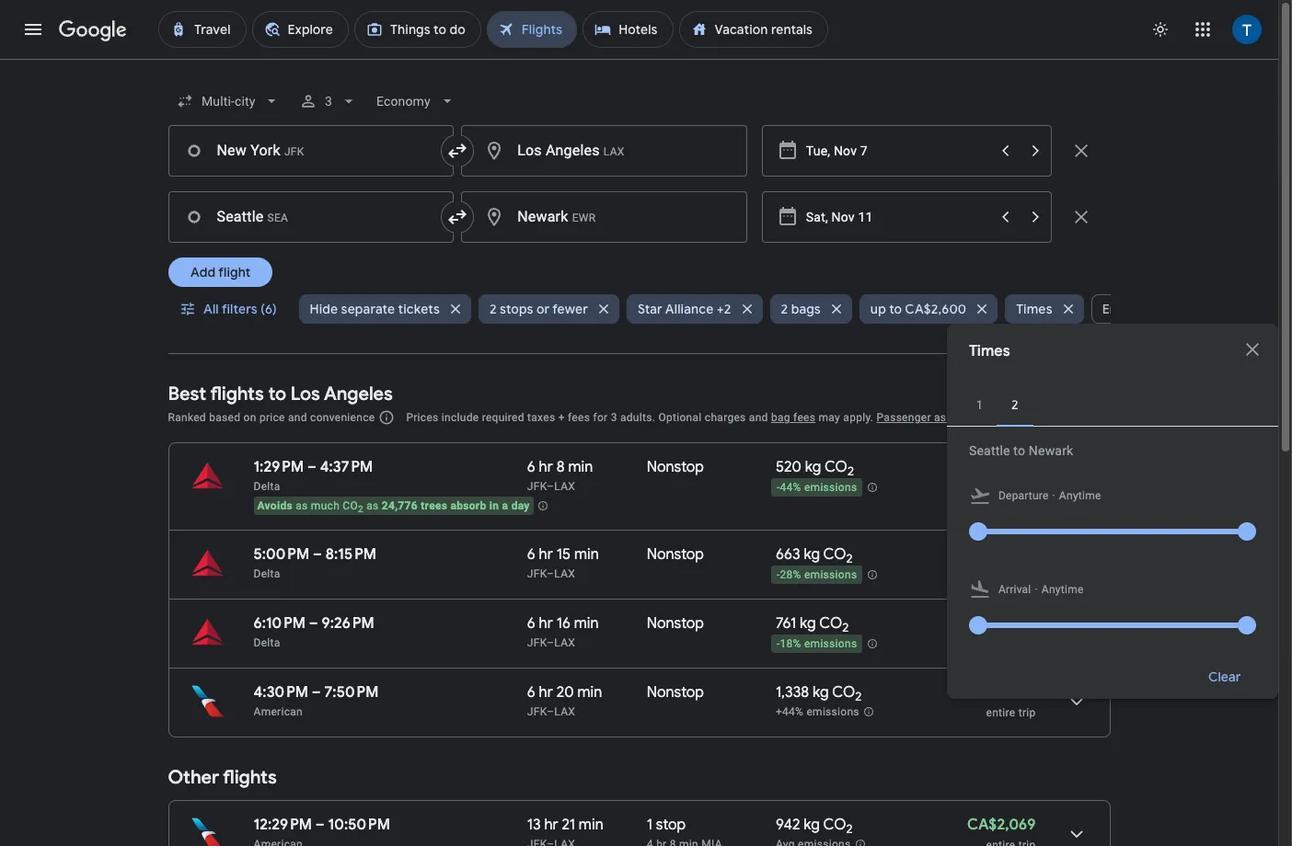 Task type: locate. For each thing, give the bounding box(es) containing it.
2 entire from the top
[[986, 569, 1015, 582]]

0 vertical spatial to
[[889, 301, 902, 318]]

total duration 13 hr 21 min. element
[[527, 816, 647, 837]]

2 nonstop flight. element from the top
[[647, 546, 704, 567]]

hr inside 6 hr 16 min jfk – lax
[[539, 615, 553, 633]]

delta down 5:00 pm in the bottom of the page
[[254, 568, 280, 581]]

4 lax from the top
[[554, 706, 575, 719]]

1 vertical spatial to
[[268, 383, 286, 406]]

min right 8
[[568, 458, 593, 477]]

2 inside 761 kg co 2
[[842, 620, 849, 636]]

– right departure time: 1:29 pm. text field
[[307, 458, 316, 477]]

leaves john f. kennedy international airport at 4:30 pm on tuesday, november 7 and arrives at los angeles international airport at 7:50 pm on tuesday, november 7. element
[[254, 684, 379, 702]]

day
[[511, 500, 530, 513]]

Arrival time: 9:26 PM. text field
[[322, 615, 374, 633]]

jfk down total duration 6 hr 15 min. element
[[527, 568, 547, 581]]

lax down 20
[[554, 706, 575, 719]]

– down total duration 6 hr 20 min. element
[[547, 706, 554, 719]]

hr inside 'total duration 13 hr 21 min.' element
[[544, 816, 558, 835]]

flight
[[218, 264, 250, 281]]

convenience
[[310, 411, 375, 424]]

trip for 663
[[1018, 569, 1036, 582]]

1 lax from the top
[[554, 480, 575, 493]]

jfk inside 6 hr 8 min jfk – lax
[[527, 480, 547, 493]]

1 entire from the top
[[986, 481, 1015, 494]]

and left bag
[[749, 411, 768, 424]]

trip down ca$2,154 at the bottom of the page
[[1018, 707, 1036, 720]]

co inside 1,338 kg co 2
[[832, 684, 855, 702]]

663 kg co 2
[[776, 546, 853, 567]]

– down total duration 6 hr 16 min. element
[[547, 637, 554, 650]]

lax inside 6 hr 16 min jfk – lax
[[554, 637, 575, 650]]

fees right +
[[568, 411, 590, 424]]

min inside 6 hr 15 min jfk – lax
[[574, 546, 599, 564]]

2 right '942'
[[846, 822, 853, 838]]

942 kg co 2
[[776, 816, 853, 838]]

2 bags
[[781, 301, 821, 318]]

-18% emissions
[[777, 638, 857, 651]]

as left much
[[296, 500, 308, 513]]

times button
[[1005, 287, 1084, 331]]

hr left 15
[[539, 546, 553, 564]]

delta
[[254, 480, 280, 493], [254, 568, 280, 581], [254, 637, 280, 650]]

1 jfk from the top
[[527, 480, 547, 493]]

1 horizontal spatial fees
[[793, 411, 816, 424]]

anytime for departure
[[1059, 490, 1101, 502]]

hr inside 6 hr 8 min jfk – lax
[[539, 458, 553, 477]]

0 vertical spatial ca$2,113 entire trip
[[974, 458, 1036, 494]]

to inside main content
[[268, 383, 286, 406]]

and
[[288, 411, 307, 424], [749, 411, 768, 424]]

entire for 1,338
[[986, 707, 1015, 720]]

1 - from the top
[[777, 481, 780, 494]]

4 nonstop flight. element from the top
[[647, 684, 704, 705]]

1 vertical spatial 2113 canadian dollars text field
[[974, 615, 1036, 633]]

2 6 from the top
[[527, 546, 535, 564]]

ca$2,113 entire trip for 520
[[974, 458, 1036, 494]]

1 vertical spatial times
[[969, 342, 1010, 361]]

3 jfk from the top
[[527, 637, 547, 650]]

to right "up"
[[889, 301, 902, 318]]

1 horizontal spatial times
[[1016, 301, 1052, 318]]

Departure time: 6:10 PM. text field
[[254, 615, 306, 633]]

2 as from the left
[[366, 500, 379, 513]]

– inside 6 hr 8 min jfk – lax
[[547, 480, 554, 493]]

1 vertical spatial ca$2,113
[[974, 546, 1036, 564]]

ca$2,113 entire trip for 761
[[974, 615, 1036, 651]]

ranked based on price and convenience
[[168, 411, 375, 424]]

emissions
[[804, 481, 857, 494], [804, 569, 857, 582], [804, 638, 857, 651], [807, 706, 859, 719]]

co inside 942 kg co 2
[[823, 816, 846, 835]]

hr for 8
[[539, 458, 553, 477]]

3 ca$2,113 from the top
[[974, 615, 1036, 633]]

min right 15
[[574, 546, 599, 564]]

to right seattle
[[1014, 444, 1025, 458]]

hr inside 6 hr 15 min jfk – lax
[[539, 546, 553, 564]]

2 2113 canadian dollars text field from the top
[[974, 615, 1036, 633]]

emissions for 663
[[804, 569, 857, 582]]

main content
[[168, 369, 1110, 847]]

total duration 6 hr 8 min. element
[[527, 458, 647, 479]]

1 6 from the top
[[527, 458, 535, 477]]

- for 520
[[777, 481, 780, 494]]

close dialog image
[[1241, 339, 1264, 361]]

flights
[[210, 383, 264, 406], [223, 767, 277, 790]]

2113 canadian dollars text field down 'arrival'
[[974, 615, 1036, 633]]

newark
[[1029, 444, 1073, 458]]

0 horizontal spatial fees
[[568, 411, 590, 424]]

6 for 6 hr 15 min
[[527, 546, 535, 564]]

co inside 663 kg co 2
[[823, 546, 846, 564]]

emissions for 520
[[804, 481, 857, 494]]

kg inside 942 kg co 2
[[804, 816, 820, 835]]

nonstop flight. element
[[647, 458, 704, 479], [647, 546, 704, 567], [647, 615, 704, 636], [647, 684, 704, 705]]

kg inside 520 kg co 2
[[805, 458, 821, 477]]

jfk down total duration 6 hr 20 min. element
[[527, 706, 547, 719]]

44%
[[780, 481, 801, 494]]

hr for 15
[[539, 546, 553, 564]]

6 for 6 hr 20 min
[[527, 684, 535, 702]]

kg inside 761 kg co 2
[[800, 615, 816, 633]]

co up -28% emissions on the bottom right
[[823, 546, 846, 564]]

entire
[[986, 481, 1015, 494], [986, 569, 1015, 582], [986, 638, 1015, 651], [986, 707, 1015, 720]]

delta for 6:10 pm
[[254, 637, 280, 650]]

jfk for 6 hr 20 min
[[527, 706, 547, 719]]

hr left 20
[[539, 684, 553, 702]]

lax inside 6 hr 8 min jfk – lax
[[554, 480, 575, 493]]

1 nonstop flight. element from the top
[[647, 458, 704, 479]]

min for 6 hr 8 min
[[568, 458, 593, 477]]

anytime
[[1059, 490, 1101, 502], [1042, 583, 1084, 596]]

filters
[[221, 301, 257, 318]]

to up price
[[268, 383, 286, 406]]

2 ca$2,113 from the top
[[974, 546, 1036, 564]]

6 hr 16 min jfk – lax
[[527, 615, 599, 650]]

jfk up avoids as much co2 as 24776 trees absorb in a day. learn more about this calculation. icon
[[527, 480, 547, 493]]

ca$2,113 entire trip for 663
[[974, 546, 1036, 582]]

1 horizontal spatial to
[[889, 301, 902, 318]]

6 inside 6 hr 15 min jfk – lax
[[527, 546, 535, 564]]

optional
[[658, 411, 702, 424]]

-
[[777, 481, 780, 494], [777, 569, 780, 582], [777, 638, 780, 651]]

0 vertical spatial 2113 canadian dollars text field
[[974, 546, 1036, 564]]

leaves john f. kennedy international airport at 6:10 pm on tuesday, november 7 and arrives at los angeles international airport at 9:26 pm on tuesday, november 7. element
[[254, 615, 374, 633]]

6 hr 15 min jfk – lax
[[527, 546, 599, 581]]

total duration 6 hr 15 min. element
[[527, 546, 647, 567]]

(6)
[[260, 301, 277, 318]]

2 up -44% emissions
[[848, 464, 854, 480]]

anytime for arrival
[[1042, 583, 1084, 596]]

entire down ca$2,154 at the bottom of the page
[[986, 707, 1015, 720]]

1 horizontal spatial 3
[[611, 411, 617, 424]]

kg up -44% emissions
[[805, 458, 821, 477]]

3 entire from the top
[[986, 638, 1015, 651]]

2 left bags at the right of page
[[781, 301, 788, 318]]

1 nonstop from the top
[[647, 458, 704, 477]]

best
[[168, 383, 206, 406]]

times
[[1016, 301, 1052, 318], [969, 342, 1010, 361]]

2113 canadian dollars text field for 663
[[974, 546, 1036, 564]]

clear button
[[1187, 655, 1264, 699]]

absorb
[[450, 500, 486, 513]]

and down los
[[288, 411, 307, 424]]

co up +44% emissions
[[832, 684, 855, 702]]

lax inside 6 hr 20 min jfk – lax
[[554, 706, 575, 719]]

nonstop for 6 hr 16 min
[[647, 615, 704, 633]]

kg inside 1,338 kg co 2
[[813, 684, 829, 702]]

to inside up to ca$2,600 popup button
[[889, 301, 902, 318]]

+44% emissions
[[776, 706, 859, 719]]

2 right much
[[358, 505, 363, 515]]

seattle to newark
[[969, 444, 1073, 458]]

6 inside 6 hr 20 min jfk – lax
[[527, 684, 535, 702]]

3 nonstop flight. element from the top
[[647, 615, 704, 636]]

flights right other
[[223, 767, 277, 790]]

2113 canadian dollars text field up 'arrival'
[[974, 546, 1036, 564]]

kg up +44% emissions
[[813, 684, 829, 702]]

2 trip from the top
[[1018, 569, 1036, 582]]

1 ca$2,113 entire trip from the top
[[974, 458, 1036, 494]]

flights for other
[[223, 767, 277, 790]]

jfk down total duration 6 hr 16 min. element
[[527, 637, 547, 650]]

1 vertical spatial delta
[[254, 568, 280, 581]]

min right the 21
[[579, 816, 603, 835]]

leaves john f. kennedy international airport at 5:00 pm on tuesday, november 7 and arrives at los angeles international airport at 8:15 pm on tuesday, november 7. element
[[254, 546, 376, 564]]

trip down 2113 canadian dollars text field
[[1018, 481, 1036, 494]]

emissions down 520 kg co 2
[[804, 481, 857, 494]]

anytime down newark
[[1059, 490, 1101, 502]]

2 jfk from the top
[[527, 568, 547, 581]]

1 horizontal spatial as
[[366, 500, 379, 513]]

1 delta from the top
[[254, 480, 280, 493]]

ca$2,113 up 'arrival'
[[974, 546, 1036, 564]]

Departure text field
[[806, 192, 989, 242]]

2 lax from the top
[[554, 568, 575, 581]]

kg right '942'
[[804, 816, 820, 835]]

– inside 6 hr 15 min jfk – lax
[[547, 568, 554, 581]]

american
[[254, 706, 303, 719]]

lax for 16
[[554, 637, 575, 650]]

+
[[558, 411, 565, 424]]

flights up based
[[210, 383, 264, 406]]

entire up 'arrival'
[[986, 569, 1015, 582]]

1 horizontal spatial and
[[749, 411, 768, 424]]

sort
[[1033, 409, 1059, 425]]

min inside 6 hr 20 min jfk – lax
[[577, 684, 602, 702]]

2
[[490, 301, 497, 318], [781, 301, 788, 318], [848, 464, 854, 480], [358, 505, 363, 515], [846, 551, 853, 567], [842, 620, 849, 636], [855, 689, 862, 705], [846, 822, 853, 838]]

nonstop for 6 hr 20 min
[[647, 684, 704, 702]]

3 ca$2,113 entire trip from the top
[[974, 615, 1036, 651]]

kg right 761
[[800, 615, 816, 633]]

anytime right 'arrival'
[[1042, 583, 1084, 596]]

delta inside 5:00 pm – 8:15 pm delta
[[254, 568, 280, 581]]

up to ca$2,600
[[870, 301, 967, 318]]

co
[[825, 458, 848, 477], [343, 500, 358, 513], [823, 546, 846, 564], [819, 615, 842, 633], [832, 684, 855, 702], [823, 816, 846, 835]]

2154 Canadian dollars text field
[[971, 684, 1036, 702]]

6 inside 6 hr 16 min jfk – lax
[[527, 615, 535, 633]]

trip for 520
[[1018, 481, 1036, 494]]

jfk inside 6 hr 15 min jfk – lax
[[527, 568, 547, 581]]

none search field containing times
[[168, 79, 1278, 699]]

–
[[307, 458, 316, 477], [547, 480, 554, 493], [313, 546, 322, 564], [547, 568, 554, 581], [309, 615, 318, 633], [547, 637, 554, 650], [312, 684, 321, 702], [547, 706, 554, 719], [316, 816, 325, 835]]

2 nonstop from the top
[[647, 546, 704, 564]]

1 and from the left
[[288, 411, 307, 424]]

6 inside 6 hr 8 min jfk – lax
[[527, 458, 535, 477]]

hr left 8
[[539, 458, 553, 477]]

0 horizontal spatial times
[[969, 342, 1010, 361]]

jfk for 6 hr 16 min
[[527, 637, 547, 650]]

on
[[243, 411, 256, 424]]

min
[[568, 458, 593, 477], [574, 546, 599, 564], [574, 615, 599, 633], [577, 684, 602, 702], [579, 816, 603, 835]]

jfk inside 6 hr 20 min jfk – lax
[[527, 706, 547, 719]]

2 - from the top
[[777, 569, 780, 582]]

- down 520
[[777, 481, 780, 494]]

kg for 520
[[805, 458, 821, 477]]

0 horizontal spatial and
[[288, 411, 307, 424]]

1:29 pm – 4:37 pm delta
[[254, 458, 373, 493]]

0 vertical spatial delta
[[254, 480, 280, 493]]

ca$2,113 up departure
[[974, 458, 1036, 477]]

Departure text field
[[806, 126, 989, 176]]

1 vertical spatial flights
[[223, 767, 277, 790]]

min right 20
[[577, 684, 602, 702]]

min for 6 hr 15 min
[[574, 546, 599, 564]]

6 left '16'
[[527, 615, 535, 633]]

for
[[593, 411, 608, 424]]

6 left 20
[[527, 684, 535, 702]]

nonstop
[[647, 458, 704, 477], [647, 546, 704, 564], [647, 615, 704, 633], [647, 684, 704, 702]]

– left 7:50 pm
[[312, 684, 321, 702]]

– right "6:10 pm"
[[309, 615, 318, 633]]

Arrival time: 7:50 PM. text field
[[324, 684, 379, 702]]

2 up '-18% emissions'
[[842, 620, 849, 636]]

emissions down 761 kg co 2
[[804, 638, 857, 651]]

delta for 1:29 pm
[[254, 480, 280, 493]]

2113 Canadian dollars text field
[[974, 546, 1036, 564], [974, 615, 1036, 633]]

2 delta from the top
[[254, 568, 280, 581]]

1 trip from the top
[[1018, 481, 1036, 494]]

None field
[[168, 85, 288, 118], [369, 85, 464, 118], [168, 85, 288, 118], [369, 85, 464, 118]]

min for 6 hr 20 min
[[577, 684, 602, 702]]

jfk for 6 hr 15 min
[[527, 568, 547, 581]]

entire for 761
[[986, 638, 1015, 651]]

2 horizontal spatial to
[[1014, 444, 1025, 458]]

0 vertical spatial anytime
[[1059, 490, 1101, 502]]

co inside 520 kg co 2
[[825, 458, 848, 477]]

– inside 6:10 pm – 9:26 pm delta
[[309, 615, 318, 633]]

0 horizontal spatial to
[[268, 383, 286, 406]]

2 vertical spatial delta
[[254, 637, 280, 650]]

hr left '16'
[[539, 615, 553, 633]]

delta inside 1:29 pm – 4:37 pm delta
[[254, 480, 280, 493]]

6 left 8
[[527, 458, 535, 477]]

4 entire from the top
[[986, 707, 1015, 720]]

min inside 6 hr 8 min jfk – lax
[[568, 458, 593, 477]]

seattle
[[969, 444, 1010, 458]]

None text field
[[168, 125, 454, 177], [461, 125, 747, 177], [168, 191, 454, 243], [168, 125, 454, 177], [461, 125, 747, 177], [168, 191, 454, 243]]

2 and from the left
[[749, 411, 768, 424]]

4 nonstop from the top
[[647, 684, 704, 702]]

3 nonstop from the top
[[647, 615, 704, 633]]

2 left "stops" at the left top of page
[[490, 301, 497, 318]]

may
[[819, 411, 840, 424]]

- down the '663'
[[777, 569, 780, 582]]

1 vertical spatial 3
[[611, 411, 617, 424]]

2 inside avoids as much co 2 as 24,776 trees absorb in a day
[[358, 505, 363, 515]]

hr inside 6 hr 20 min jfk – lax
[[539, 684, 553, 702]]

min inside 6 hr 16 min jfk – lax
[[574, 615, 599, 633]]

nonstop flight. element for 6 hr 16 min
[[647, 615, 704, 636]]

6 hr 20 min jfk – lax
[[527, 684, 602, 719]]

trip up 2154 canadian dollars text box
[[1018, 638, 1036, 651]]

times inside popup button
[[1016, 301, 1052, 318]]

change appearance image
[[1138, 7, 1183, 52]]

flights for best
[[210, 383, 264, 406]]

co right '942'
[[823, 816, 846, 835]]

angeles
[[324, 383, 393, 406]]

min right '16'
[[574, 615, 599, 633]]

None text field
[[461, 191, 747, 243]]

1 vertical spatial -
[[777, 569, 780, 582]]

4 trip from the top
[[1018, 707, 1036, 720]]

co up '-18% emissions'
[[819, 615, 842, 633]]

2 vertical spatial ca$2,113
[[974, 615, 1036, 633]]

entire down 2113 canadian dollars text field
[[986, 481, 1015, 494]]

1 vertical spatial ca$2,113 entire trip
[[974, 546, 1036, 582]]

0 horizontal spatial as
[[296, 500, 308, 513]]

7:50 pm
[[324, 684, 379, 702]]

2 vertical spatial ca$2,113 entire trip
[[974, 615, 1036, 651]]

Arrival time: 8:15 PM. text field
[[326, 546, 376, 564]]

trip up 'arrival'
[[1018, 569, 1036, 582]]

3 trip from the top
[[1018, 638, 1036, 651]]

2 inside popup button
[[490, 301, 497, 318]]

3 - from the top
[[777, 638, 780, 651]]

bags
[[791, 301, 821, 318]]

6
[[527, 458, 535, 477], [527, 546, 535, 564], [527, 615, 535, 633], [527, 684, 535, 702]]

delta up "avoids"
[[254, 480, 280, 493]]

0 vertical spatial 3
[[325, 94, 332, 109]]

entire up ca$2,154 at the bottom of the page
[[986, 638, 1015, 651]]

trip inside ca$2,154 entire trip
[[1018, 707, 1036, 720]]

2 vertical spatial to
[[1014, 444, 1025, 458]]

charges
[[705, 411, 746, 424]]

2 vertical spatial -
[[777, 638, 780, 651]]

ca$2,113 for 663
[[974, 546, 1036, 564]]

jfk
[[527, 480, 547, 493], [527, 568, 547, 581], [527, 637, 547, 650], [527, 706, 547, 719]]

in
[[489, 500, 499, 513]]

fewer
[[552, 301, 588, 318]]

– up avoids as much co2 as 24776 trees absorb in a day. learn more about this calculation. icon
[[547, 480, 554, 493]]

4 jfk from the top
[[527, 706, 547, 719]]

as left the '24,776'
[[366, 500, 379, 513]]

ca$2,113
[[974, 458, 1036, 477], [974, 546, 1036, 564], [974, 615, 1036, 633]]

3 6 from the top
[[527, 615, 535, 633]]

or
[[536, 301, 550, 318]]

emissions down 663 kg co 2
[[804, 569, 857, 582]]

ca$2,113 for 761
[[974, 615, 1036, 633]]

kg inside 663 kg co 2
[[804, 546, 820, 564]]

kg up -28% emissions on the bottom right
[[804, 546, 820, 564]]

Departure time: 12:29 PM. text field
[[254, 816, 312, 835]]

lax down 15
[[554, 568, 575, 581]]

fees
[[568, 411, 590, 424], [793, 411, 816, 424]]

all filters (6)
[[203, 301, 277, 318]]

ca$2,113 for 520
[[974, 458, 1036, 477]]

hr left the 21
[[544, 816, 558, 835]]

- down 761
[[777, 638, 780, 651]]

4 6 from the top
[[527, 684, 535, 702]]

1 2113 canadian dollars text field from the top
[[974, 546, 1036, 564]]

None search field
[[168, 79, 1278, 699]]

alliance
[[665, 301, 714, 318]]

co up -44% emissions
[[825, 458, 848, 477]]

0 vertical spatial -
[[777, 481, 780, 494]]

to
[[889, 301, 902, 318], [268, 383, 286, 406], [1014, 444, 1025, 458]]

3 inside popup button
[[325, 94, 332, 109]]

0 vertical spatial flights
[[210, 383, 264, 406]]

2 inside 1,338 kg co 2
[[855, 689, 862, 705]]

0 vertical spatial times
[[1016, 301, 1052, 318]]

– left 8:15 pm
[[313, 546, 322, 564]]

min for 6 hr 16 min
[[574, 615, 599, 633]]

entire inside ca$2,154 entire trip
[[986, 707, 1015, 720]]

co for 761
[[819, 615, 842, 633]]

1 fees from the left
[[568, 411, 590, 424]]

– down total duration 6 hr 15 min. element
[[547, 568, 554, 581]]

0 horizontal spatial 3
[[325, 94, 332, 109]]

520
[[776, 458, 802, 477]]

ca$2,113 down 'arrival'
[[974, 615, 1036, 633]]

co inside 761 kg co 2
[[819, 615, 842, 633]]

lax down 8
[[554, 480, 575, 493]]

flight details. leaves john f. kennedy international airport at 4:30 pm on tuesday, november 7 and arrives at los angeles international airport at 7:50 pm on tuesday, november 7. image
[[1054, 680, 1098, 724]]

16
[[556, 615, 571, 633]]

2 up +44% emissions
[[855, 689, 862, 705]]

hr for 16
[[539, 615, 553, 633]]

entire for 663
[[986, 569, 1015, 582]]

lax down '16'
[[554, 637, 575, 650]]

lax inside 6 hr 15 min jfk – lax
[[554, 568, 575, 581]]

6 left 15
[[527, 546, 535, 564]]

remove flight from seattle to newark on sat, nov 11 image
[[1070, 206, 1092, 228]]

3 lax from the top
[[554, 637, 575, 650]]

jfk inside 6 hr 16 min jfk – lax
[[527, 637, 547, 650]]

Departure time: 1:29 PM. text field
[[254, 458, 304, 477]]

delta down "6:10 pm"
[[254, 637, 280, 650]]

co right much
[[343, 500, 358, 513]]

los
[[291, 383, 320, 406]]

- for 761
[[777, 638, 780, 651]]

nonstop for 6 hr 8 min
[[647, 458, 704, 477]]

– inside 6 hr 20 min jfk – lax
[[547, 706, 554, 719]]

-28% emissions
[[777, 569, 857, 582]]

2 up -28% emissions on the bottom right
[[846, 551, 853, 567]]

1 vertical spatial anytime
[[1042, 583, 1084, 596]]

3 delta from the top
[[254, 637, 280, 650]]

delta inside 6:10 pm – 9:26 pm delta
[[254, 637, 280, 650]]

co for 942
[[823, 816, 846, 835]]

based
[[209, 411, 240, 424]]

all
[[203, 301, 218, 318]]

2 ca$2,113 entire trip from the top
[[974, 546, 1036, 582]]

0 vertical spatial ca$2,113
[[974, 458, 1036, 477]]

1 ca$2,113 from the top
[[974, 458, 1036, 477]]

fees right bag
[[793, 411, 816, 424]]



Task type: describe. For each thing, give the bounding box(es) containing it.
761 kg co 2
[[776, 615, 849, 636]]

12:29 pm – 10:50 pm
[[254, 816, 390, 835]]

stop
[[656, 816, 686, 835]]

1 stop flight. element
[[647, 816, 686, 837]]

-44% emissions
[[777, 481, 857, 494]]

1:29 pm
[[254, 458, 304, 477]]

sort by: button
[[1026, 400, 1110, 433]]

2113 canadian dollars text field for 761
[[974, 615, 1036, 633]]

Departure time: 4:30 PM. text field
[[254, 684, 308, 702]]

other
[[168, 767, 219, 790]]

leaves john f. kennedy international airport at 1:29 pm on tuesday, november 7 and arrives at los angeles international airport at 4:37 pm on tuesday, november 7. element
[[254, 458, 373, 477]]

stops
[[500, 301, 533, 318]]

adults.
[[620, 411, 655, 424]]

9:26 pm
[[322, 615, 374, 633]]

up to ca$2,600 button
[[859, 287, 998, 331]]

emissions
[[1102, 301, 1162, 318]]

4:30 pm – 7:50 pm american
[[254, 684, 379, 719]]

bag fees button
[[771, 411, 816, 424]]

co inside avoids as much co 2 as 24,776 trees absorb in a day
[[343, 500, 358, 513]]

8
[[556, 458, 565, 477]]

nonstop for 6 hr 15 min
[[647, 546, 704, 564]]

+44%
[[776, 706, 804, 719]]

by:
[[1062, 409, 1081, 425]]

total duration 6 hr 16 min. element
[[527, 615, 647, 636]]

loading results progress bar
[[0, 59, 1278, 63]]

2113 Canadian dollars text field
[[974, 458, 1036, 477]]

add flight button
[[168, 258, 272, 287]]

hr for 21
[[544, 816, 558, 835]]

2 bags button
[[770, 287, 852, 331]]

5:00 pm
[[254, 546, 309, 564]]

best flights to los angeles
[[168, 383, 393, 406]]

6:10 pm – 9:26 pm delta
[[254, 615, 374, 650]]

– inside 1:29 pm – 4:37 pm delta
[[307, 458, 316, 477]]

3 button
[[292, 79, 365, 123]]

5:00 pm – 8:15 pm delta
[[254, 546, 376, 581]]

2069 Canadian dollars text field
[[967, 816, 1036, 835]]

– inside 6 hr 16 min jfk – lax
[[547, 637, 554, 650]]

remove flight from new york to los angeles on tue, nov 7 image
[[1070, 140, 1092, 162]]

– inside 5:00 pm – 8:15 pm delta
[[313, 546, 322, 564]]

lax for 20
[[554, 706, 575, 719]]

10:50 pm
[[328, 816, 390, 835]]

up
[[870, 301, 886, 318]]

2 fees from the left
[[793, 411, 816, 424]]

kg for 663
[[804, 546, 820, 564]]

20
[[556, 684, 574, 702]]

to for seattle
[[1014, 444, 1025, 458]]

- for 663
[[777, 569, 780, 582]]

6 for 6 hr 8 min
[[527, 458, 535, 477]]

2 inside 663 kg co 2
[[846, 551, 853, 567]]

taxes
[[527, 411, 555, 424]]

1,338 kg co 2
[[776, 684, 862, 705]]

co for 1,338
[[832, 684, 855, 702]]

trip for 1,338
[[1018, 707, 1036, 720]]

learn more about ranking image
[[379, 410, 395, 426]]

passenger assistance button
[[877, 411, 990, 424]]

a
[[502, 500, 508, 513]]

star
[[638, 301, 662, 318]]

add flight
[[190, 264, 250, 281]]

3 inside main content
[[611, 411, 617, 424]]

co for 663
[[823, 546, 846, 564]]

2 stops or fewer
[[490, 301, 588, 318]]

kg for 942
[[804, 816, 820, 835]]

18%
[[780, 638, 801, 651]]

other flights
[[168, 767, 277, 790]]

nonstop flight. element for 6 hr 8 min
[[647, 458, 704, 479]]

emissions button
[[1091, 287, 1194, 331]]

swap origin and destination. image
[[447, 206, 469, 228]]

avoids as much co2 as 24776 trees absorb in a day. learn more about this calculation. image
[[537, 501, 548, 512]]

swap origin and destination. image
[[447, 140, 469, 162]]

663
[[776, 546, 800, 564]]

trees
[[421, 500, 447, 513]]

2 inside 520 kg co 2
[[848, 464, 854, 480]]

kg for 761
[[800, 615, 816, 633]]

emissions down 1,338 kg co 2
[[807, 706, 859, 719]]

ranked
[[168, 411, 206, 424]]

6 hr 8 min jfk – lax
[[527, 458, 593, 493]]

ca$2,154
[[971, 684, 1036, 702]]

2 inside 942 kg co 2
[[846, 822, 853, 838]]

main content containing best flights to los angeles
[[168, 369, 1110, 847]]

total duration 6 hr 20 min. element
[[527, 684, 647, 705]]

Arrival time: 10:50 PM. text field
[[328, 816, 390, 835]]

assistance
[[934, 411, 990, 424]]

1,338
[[776, 684, 809, 702]]

13 hr 21 min
[[527, 816, 603, 835]]

main menu image
[[22, 18, 44, 40]]

lax for 15
[[554, 568, 575, 581]]

trip for 761
[[1018, 638, 1036, 651]]

flight details. leaves john f. kennedy international airport at 12:29 pm on tuesday, november 7 and arrives at los angeles international airport at 10:50 pm on tuesday, november 7. image
[[1054, 813, 1098, 847]]

add
[[190, 264, 215, 281]]

1 as from the left
[[296, 500, 308, 513]]

12:29 pm
[[254, 816, 312, 835]]

– right 12:29 pm on the bottom left of page
[[316, 816, 325, 835]]

leaves john f. kennedy international airport at 12:29 pm on tuesday, november 7 and arrives at los angeles international airport at 10:50 pm on tuesday, november 7. element
[[254, 816, 390, 835]]

departure
[[999, 490, 1049, 502]]

co for 520
[[825, 458, 848, 477]]

1
[[647, 816, 653, 835]]

4:30 pm
[[254, 684, 308, 702]]

delta for 5:00 pm
[[254, 568, 280, 581]]

separate
[[341, 301, 395, 318]]

kg for 1,338
[[813, 684, 829, 702]]

nonstop flight. element for 6 hr 20 min
[[647, 684, 704, 705]]

to for up
[[889, 301, 902, 318]]

bag
[[771, 411, 790, 424]]

1 stop
[[647, 816, 686, 835]]

ca$2,154 entire trip
[[971, 684, 1036, 720]]

entire for 520
[[986, 481, 1015, 494]]

6:10 pm
[[254, 615, 306, 633]]

emissions for 761
[[804, 638, 857, 651]]

sort by:
[[1033, 409, 1081, 425]]

hide separate tickets button
[[299, 287, 471, 331]]

passenger
[[877, 411, 931, 424]]

required
[[482, 411, 524, 424]]

nonstop flight. element for 6 hr 15 min
[[647, 546, 704, 567]]

6 for 6 hr 16 min
[[527, 615, 535, 633]]

much
[[311, 500, 340, 513]]

jfk for 6 hr 8 min
[[527, 480, 547, 493]]

all filters (6) button
[[168, 287, 291, 331]]

prices include required taxes + fees for 3 adults. optional charges and bag fees may apply. passenger assistance
[[406, 411, 990, 424]]

price
[[259, 411, 285, 424]]

+2
[[717, 301, 731, 318]]

avoids
[[257, 500, 293, 513]]

520 kg co 2
[[776, 458, 854, 480]]

2 stops or fewer button
[[478, 287, 619, 331]]

lax for 8
[[554, 480, 575, 493]]

2 inside 'popup button'
[[781, 301, 788, 318]]

hide separate tickets
[[310, 301, 440, 318]]

– inside 4:30 pm – 7:50 pm american
[[312, 684, 321, 702]]

hr for 20
[[539, 684, 553, 702]]

prices
[[406, 411, 439, 424]]

hide
[[310, 301, 338, 318]]

Arrival time: 4:37 PM. text field
[[320, 458, 373, 477]]

21
[[562, 816, 575, 835]]

Departure time: 5:00 PM. text field
[[254, 546, 309, 564]]



Task type: vqa. For each thing, say whether or not it's contained in the screenshot.
"Avoids"
yes



